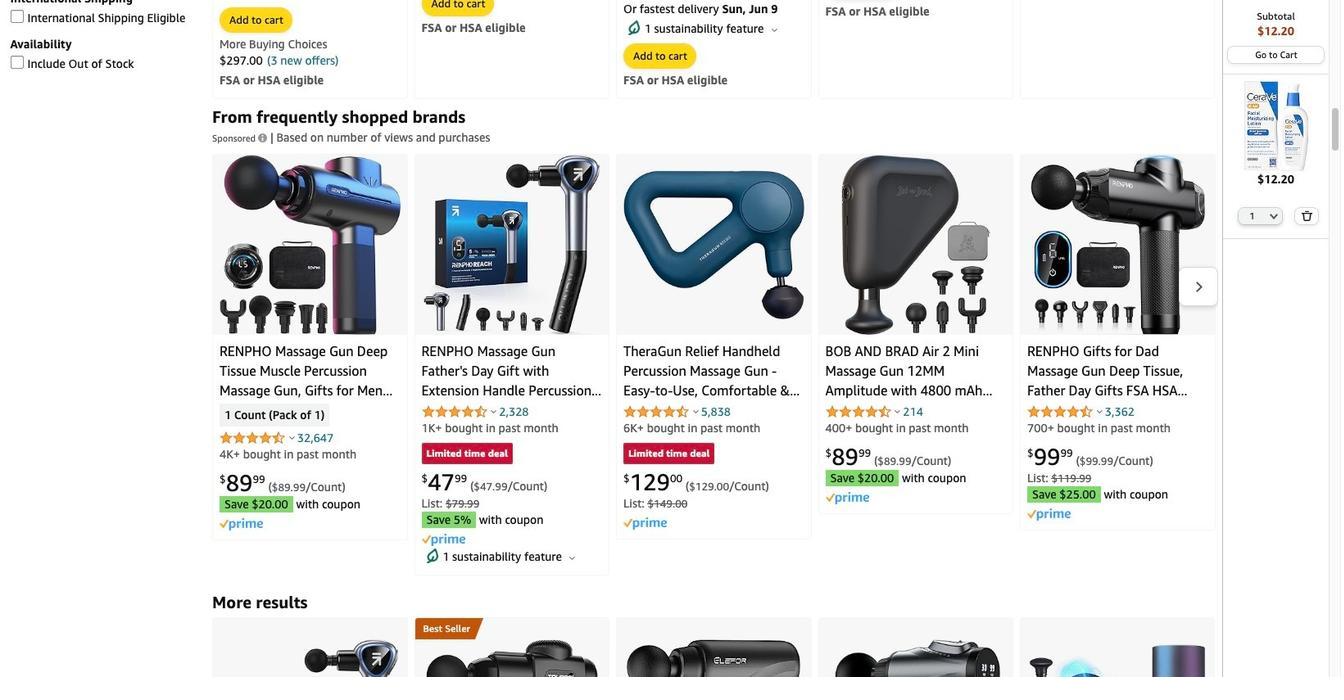 Task type: locate. For each thing, give the bounding box(es) containing it.
popover image
[[693, 410, 699, 414], [895, 410, 901, 414]]

popover image for amazon prime image corresponding to sponsored ad - theragun relief handheld percussion massage gun - easy-to-use, comfortable & light personal massager for ev... image
[[693, 410, 699, 414]]

1 horizontal spatial popover image
[[895, 410, 901, 414]]

0 horizontal spatial sponsored ad - renpho massage gun father's day gift with extension handle percussion, portable mini handheld deep tissue m... image
[[222, 640, 398, 678]]

0 horizontal spatial popover image
[[693, 410, 699, 414]]

popover image
[[491, 410, 497, 414], [289, 436, 295, 440]]

sponsored ad - bob and brad air 2 mini massage gun 12mm amplitude with 4800 mah battery, portable deep tissue percussion m... image
[[841, 155, 990, 335]]

amazon prime image for sponsored ad - renpho massage gun deep tissue muscle percussion massage gun, gifts for men dad, fsa and hsa eligible power... image
[[220, 519, 263, 531]]

delete image
[[1301, 210, 1313, 221]]

0 horizontal spatial popover image
[[289, 436, 295, 440]]

amazon prime image for right sponsored ad - renpho massage gun father's day gift with extension handle percussion, portable mini handheld deep tissue m... image
[[422, 534, 465, 547]]

group
[[415, 619, 475, 640]]

list
[[209, 154, 1219, 579]]

cerave am facial moisturizing lotion with spf 30 | oil-free face moisturizer with spf | formulated with hyaluronic acid, niacinamide &amp; ceramides | non-comedogenic | broad spectrum sunscreen | 3 ounce image
[[1231, 81, 1321, 171]]

view sponsored information or leave ad feedback element
[[212, 128, 270, 147]]

sponsored ad - renpho massage gun father's day gift with extension handle percussion, portable mini handheld deep tissue m... image
[[424, 155, 600, 335], [222, 640, 398, 678]]

0 vertical spatial popover image
[[491, 410, 497, 414]]

0 vertical spatial sponsored ad - renpho massage gun father's day gift with extension handle percussion, portable mini handheld deep tissue m... image
[[424, 155, 600, 335]]

None submit
[[1295, 208, 1318, 224]]

1 horizontal spatial popover image
[[491, 410, 497, 414]]

arboleaf mini massage gun, percussion deep tissues muscle massager, full-metal travel massage gun, portable handheld massa... image
[[1027, 645, 1208, 678]]

1 popover image from the left
[[693, 410, 699, 414]]

popover image for amazon prime image for the sponsored ad - bob and brad air 2 mini massage gun 12mm amplitude with 4800 mah battery, portable deep tissue percussion m... image
[[895, 410, 901, 414]]

sponsored ad - renpho gifts for dad massage gun deep tissue, father day gifts fsa hsa eligible percussion muscle massage g... image
[[1031, 155, 1205, 335]]

amazon prime image
[[826, 493, 869, 505], [1028, 509, 1071, 521], [624, 518, 667, 530], [220, 519, 263, 531], [422, 534, 465, 547]]

2 popover image from the left
[[895, 410, 901, 414]]

checkbox image
[[10, 56, 23, 69]]

sponsored ad - renpho massage gun deep tissue muscle percussion massage gun, gifts for men dad, fsa and hsa eligible power... image
[[220, 155, 400, 335]]

1 vertical spatial popover image
[[289, 436, 295, 440]]

1 horizontal spatial sponsored ad - renpho massage gun father's day gift with extension handle percussion, portable mini handheld deep tissue m... image
[[424, 155, 600, 335]]

sponsored ad - toloco massage gun, father day gifts, deep tissue back massage for athletes for pain relief, percussion mas... image
[[426, 640, 598, 678]]

sponsored ad - massage gun deep tissue,percussion back massager gun for athletes muscle massage gun for pain relief with 1... image
[[627, 640, 801, 678]]

popover image for right sponsored ad - renpho massage gun father's day gift with extension handle percussion, portable mini handheld deep tissue m... image
[[491, 410, 497, 414]]

amazon prime image for the sponsored ad - bob and brad air 2 mini massage gun 12mm amplitude with 4800 mah battery, portable deep tissue percussion m... image
[[826, 493, 869, 505]]



Task type: vqa. For each thing, say whether or not it's contained in the screenshot.
first popover icon from right
yes



Task type: describe. For each thing, give the bounding box(es) containing it.
or fastest delivery sun, jun 9 element
[[624, 1, 778, 15]]

view next items image
[[1195, 281, 1204, 293]]

1 vertical spatial sponsored ad - renpho massage gun father's day gift with extension handle percussion, portable mini handheld deep tissue m... image
[[222, 640, 398, 678]]

amazon prime image for sponsored ad - theragun relief handheld percussion massage gun - easy-to-use, comfortable & light personal massager for ev... image
[[624, 518, 667, 530]]

sponsored ad - apherma massage gun, muscle massage gun for athletes handheld electric deep tissue back massager, percussio... image
[[831, 640, 1001, 678]]

sponsored ad - theragun relief handheld percussion massage gun - easy-to-use, comfortable & light personal massager for ev... image
[[624, 170, 804, 320]]

dropdown image
[[1270, 213, 1278, 219]]

popover image for sponsored ad - renpho massage gun deep tissue muscle percussion massage gun, gifts for men dad, fsa and hsa eligible power... image
[[289, 436, 295, 440]]

amazon prime image for sponsored ad - renpho gifts for dad massage gun deep tissue, father day gifts fsa hsa eligible percussion muscle massage g... image
[[1028, 509, 1071, 521]]

checkbox image
[[10, 10, 23, 23]]



